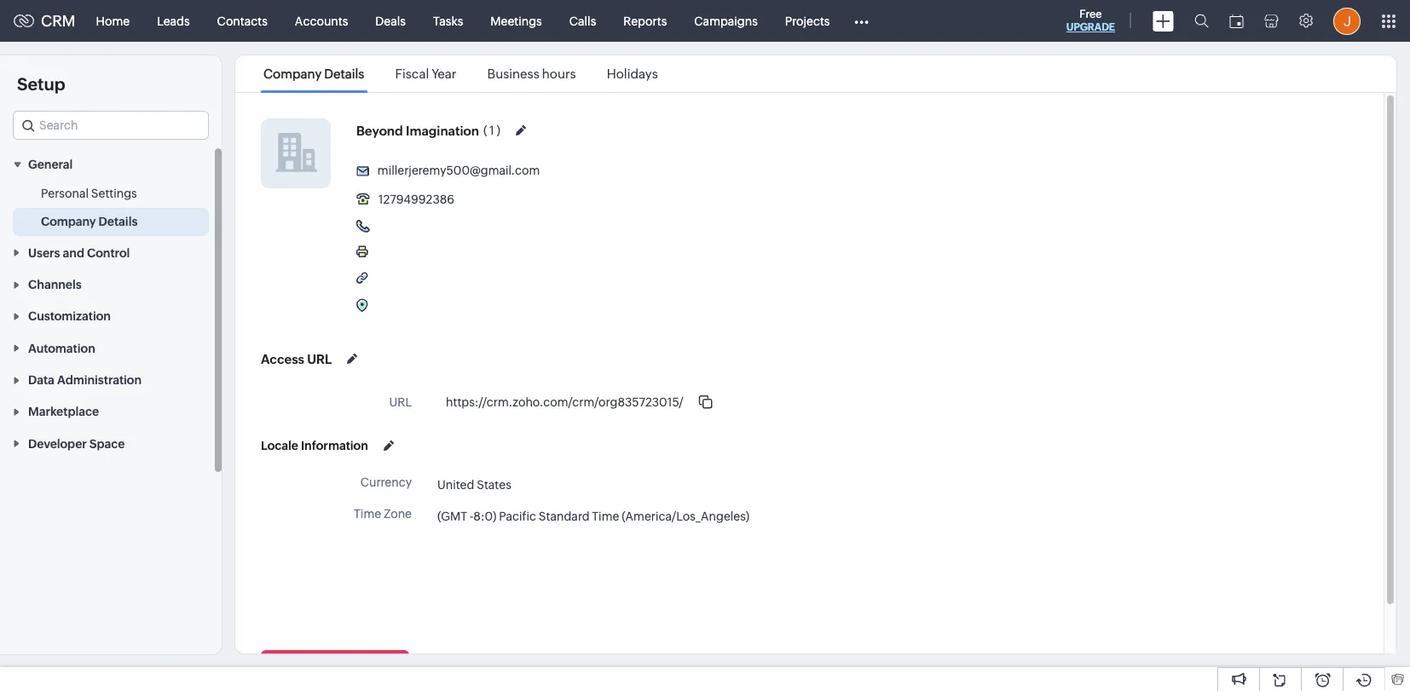 Task type: vqa. For each thing, say whether or not it's contained in the screenshot.
(Gmt -8:0) Pacific Standard Time (America/Los_Angeles)
yes



Task type: locate. For each thing, give the bounding box(es) containing it.
developer space button
[[0, 428, 222, 459]]

calendar image
[[1230, 14, 1244, 28]]

0 horizontal spatial time
[[354, 507, 381, 521]]

crm
[[41, 12, 76, 30]]

search element
[[1184, 0, 1219, 42]]

contacts
[[217, 14, 268, 28]]

united
[[437, 478, 474, 492]]

search image
[[1195, 14, 1209, 28]]

personal
[[41, 187, 89, 201]]

0 horizontal spatial company
[[41, 215, 96, 229]]

list containing company details
[[248, 55, 674, 92]]

url right access
[[307, 352, 332, 366]]

deals
[[375, 14, 406, 28]]

-
[[470, 510, 474, 523]]

settings
[[91, 187, 137, 201]]

1 horizontal spatial company details
[[264, 67, 365, 81]]

None field
[[13, 111, 209, 140]]

home link
[[82, 0, 143, 41]]

0 vertical spatial url
[[307, 352, 332, 366]]

general
[[28, 158, 73, 172]]

profile image
[[1334, 7, 1361, 35]]

pacific
[[499, 510, 536, 523]]

company details link
[[261, 67, 367, 81], [41, 213, 138, 231]]

home
[[96, 14, 130, 28]]

calls
[[569, 14, 596, 28]]

1 horizontal spatial details
[[324, 67, 365, 81]]

company details link down accounts
[[261, 67, 367, 81]]

personal settings
[[41, 187, 137, 201]]

company down personal
[[41, 215, 96, 229]]

Search text field
[[14, 112, 208, 139]]

access
[[261, 352, 304, 366]]

details down accounts link
[[324, 67, 365, 81]]

data administration
[[28, 374, 142, 387]]

0 vertical spatial details
[[324, 67, 365, 81]]

1 horizontal spatial company
[[264, 67, 322, 81]]

0 horizontal spatial company details link
[[41, 213, 138, 231]]

campaigns link
[[681, 0, 772, 41]]

contacts link
[[203, 0, 281, 41]]

)
[[497, 124, 500, 137]]

0 vertical spatial company
[[264, 67, 322, 81]]

customization button
[[0, 300, 222, 332]]

company inside general region
[[41, 215, 96, 229]]

currency
[[360, 476, 412, 489]]

0 horizontal spatial company details
[[41, 215, 138, 229]]

details
[[324, 67, 365, 81], [99, 215, 138, 229]]

customization
[[28, 310, 111, 324]]

information
[[301, 439, 368, 453]]

time left zone
[[354, 507, 381, 521]]

reports link
[[610, 0, 681, 41]]

marketplace
[[28, 405, 99, 419]]

time
[[354, 507, 381, 521], [592, 510, 619, 523]]

free upgrade
[[1067, 8, 1115, 33]]

leads link
[[143, 0, 203, 41]]

company
[[264, 67, 322, 81], [41, 215, 96, 229]]

1 vertical spatial company
[[41, 215, 96, 229]]

fiscal
[[395, 67, 429, 81]]

1 horizontal spatial company details link
[[261, 67, 367, 81]]

details down settings
[[99, 215, 138, 229]]

space
[[89, 437, 125, 451]]

developer
[[28, 437, 87, 451]]

meetings
[[491, 14, 542, 28]]

channels button
[[0, 268, 222, 300]]

list
[[248, 55, 674, 92]]

companylogo image
[[262, 119, 330, 188]]

automation
[[28, 342, 95, 355]]

time right standard
[[592, 510, 619, 523]]

business hours link
[[485, 67, 579, 81]]

company details down personal settings
[[41, 215, 138, 229]]

company details down accounts
[[264, 67, 365, 81]]

users and control button
[[0, 237, 222, 268]]

0 horizontal spatial url
[[307, 352, 332, 366]]

0 horizontal spatial details
[[99, 215, 138, 229]]

0 vertical spatial company details link
[[261, 67, 367, 81]]

data
[[28, 374, 54, 387]]

url up currency
[[389, 396, 412, 409]]

fiscal year link
[[393, 67, 459, 81]]

marketplace button
[[0, 396, 222, 428]]

create menu element
[[1143, 0, 1184, 41]]

0 vertical spatial company details
[[264, 67, 365, 81]]

company details link down personal settings
[[41, 213, 138, 231]]

details inside general region
[[99, 215, 138, 229]]

accounts link
[[281, 0, 362, 41]]

company down accounts
[[264, 67, 322, 81]]

1 vertical spatial details
[[99, 215, 138, 229]]

1 vertical spatial company details
[[41, 215, 138, 229]]

reports
[[624, 14, 667, 28]]

1 horizontal spatial url
[[389, 396, 412, 409]]

beyond
[[356, 123, 403, 138]]

millerjeremy500@gmail.com
[[378, 164, 540, 178]]

company details inside list
[[264, 67, 365, 81]]

control
[[87, 246, 130, 260]]

1 vertical spatial company details link
[[41, 213, 138, 231]]

url
[[307, 352, 332, 366], [389, 396, 412, 409]]

create menu image
[[1153, 11, 1174, 31]]

company details
[[264, 67, 365, 81], [41, 215, 138, 229]]

8:0)
[[474, 510, 497, 523]]



Task type: describe. For each thing, give the bounding box(es) containing it.
states
[[477, 478, 511, 492]]

users
[[28, 246, 60, 260]]

projects
[[785, 14, 830, 28]]

access url
[[261, 352, 332, 366]]

company details inside general region
[[41, 215, 138, 229]]

crm link
[[14, 12, 76, 30]]

accounts
[[295, 14, 348, 28]]

projects link
[[772, 0, 844, 41]]

data administration button
[[0, 364, 222, 396]]

hours
[[542, 67, 576, 81]]

1
[[490, 124, 494, 137]]

upgrade
[[1067, 21, 1115, 33]]

tasks
[[433, 14, 463, 28]]

(
[[483, 124, 487, 137]]

year
[[432, 67, 457, 81]]

meetings link
[[477, 0, 556, 41]]

(gmt -8:0) pacific standard time (america/los_angeles)
[[437, 510, 750, 523]]

locale
[[261, 439, 298, 453]]

https://crm.zoho.com/crm/org835723015/
[[446, 396, 684, 409]]

deals link
[[362, 0, 419, 41]]

administration
[[57, 374, 142, 387]]

channels
[[28, 278, 82, 292]]

general region
[[0, 180, 222, 237]]

1 vertical spatial url
[[389, 396, 412, 409]]

business hours
[[487, 67, 576, 81]]

setup
[[17, 74, 65, 94]]

imagination
[[406, 123, 479, 138]]

time zone
[[354, 507, 412, 521]]

and
[[63, 246, 84, 260]]

holidays
[[607, 67, 658, 81]]

business
[[487, 67, 540, 81]]

standard
[[539, 510, 590, 523]]

developer space
[[28, 437, 125, 451]]

details inside list
[[324, 67, 365, 81]]

general button
[[0, 148, 222, 180]]

united states
[[437, 478, 511, 492]]

profile element
[[1323, 0, 1371, 41]]

users and control
[[28, 246, 130, 260]]

automation button
[[0, 332, 222, 364]]

Other Modules field
[[844, 7, 880, 35]]

1 horizontal spatial time
[[592, 510, 619, 523]]

free
[[1080, 8, 1102, 20]]

holidays link
[[604, 67, 661, 81]]

(gmt
[[437, 510, 467, 523]]

personal settings link
[[41, 185, 137, 202]]

leads
[[157, 14, 190, 28]]

locale information
[[261, 439, 368, 453]]

tasks link
[[419, 0, 477, 41]]

calls link
[[556, 0, 610, 41]]

(america/los_angeles)
[[622, 510, 750, 523]]

campaigns
[[694, 14, 758, 28]]

beyond imagination ( 1 )
[[356, 123, 500, 138]]

fiscal year
[[395, 67, 457, 81]]

12794992386
[[378, 193, 455, 206]]

zone
[[384, 507, 412, 521]]



